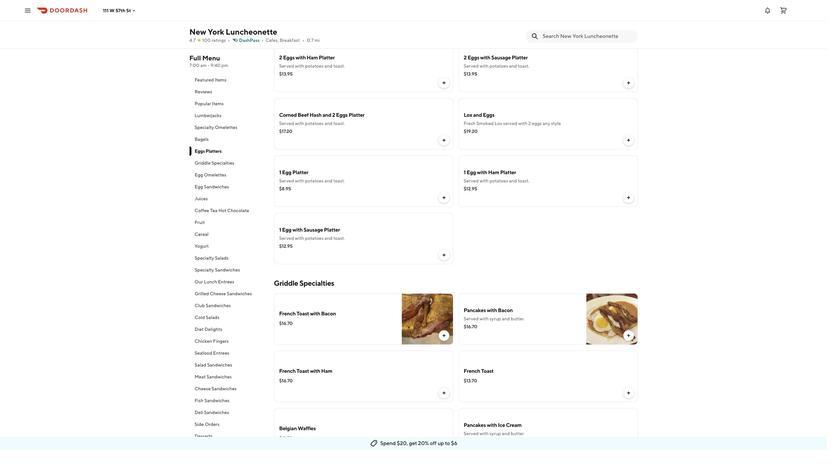 Task type: vqa. For each thing, say whether or not it's contained in the screenshot.
mochi
no



Task type: describe. For each thing, give the bounding box(es) containing it.
seafood
[[195, 351, 212, 356]]

and inside 2 eggs with ham platter served with potatoes and toast. $13.95
[[325, 63, 333, 69]]

and inside pancakes with bacon served with syrup and butter. $16.70
[[502, 317, 510, 322]]

meat
[[195, 375, 206, 380]]

9:40
[[211, 63, 221, 68]]

with inside lox and eggs fresh smoked lox served with 2 eggs any style $19.20
[[519, 121, 528, 126]]

platter inside '1 egg platter served with potatoes and toast. $8.95'
[[293, 170, 309, 176]]

and inside '1 egg platter served with potatoes and toast. $8.95'
[[325, 178, 333, 184]]

corned
[[279, 112, 297, 118]]

popular
[[195, 101, 211, 106]]

cheese inside button
[[195, 387, 211, 392]]

1 vertical spatial lox
[[495, 121, 503, 126]]

and inside the pancakes with ice cream served with syrup and butter
[[502, 432, 510, 437]]

$13.70 for belgian waffles
[[279, 436, 293, 442]]

coffee tea hot chocolate
[[195, 208, 249, 214]]

and inside 1 egg with sausage platter served with potatoes and toast. $12.95
[[325, 236, 333, 241]]

add item to cart image for 2 eggs with sausage platter
[[627, 80, 632, 86]]

french for french toast
[[464, 369, 481, 375]]

yogurt
[[195, 244, 209, 249]]

side orders button
[[190, 419, 266, 431]]

ratings
[[212, 38, 226, 43]]

4.7
[[190, 38, 196, 43]]

2 eggs with sausage platter served with potatoes and toast. $13.95
[[464, 55, 530, 77]]

specialty omelettes button
[[190, 122, 266, 134]]

1 for 1 egg with ham platter
[[464, 170, 466, 176]]

ham for eggs
[[307, 55, 318, 61]]

served inside corned beef hash and 2 eggs platter served with potatoes and toast. $17.20
[[279, 121, 294, 126]]

1 egg with sausage platter served with potatoes and toast. $12.95
[[279, 227, 345, 249]]

fruit
[[195, 220, 205, 225]]

ham for toast
[[322, 369, 333, 375]]

cereal button
[[190, 229, 266, 241]]

specialty for specialty salads
[[195, 256, 214, 261]]

desserts button
[[190, 431, 266, 443]]

egg for 1 egg with sausage platter
[[282, 227, 292, 233]]

yogurt button
[[190, 241, 266, 253]]

egg sandwiches button
[[190, 181, 266, 193]]

eggs platters
[[195, 149, 222, 154]]

sandwiches for specialty sandwiches
[[215, 268, 240, 273]]

ice
[[498, 423, 506, 429]]

add item to cart image for 1 egg with ham platter
[[627, 195, 632, 201]]

luncheonette
[[226, 27, 278, 36]]

platters
[[206, 149, 222, 154]]

our
[[195, 280, 203, 285]]

fruit button
[[190, 217, 266, 229]]

featured
[[195, 77, 214, 83]]

100
[[202, 38, 211, 43]]

specialty sandwiches
[[195, 268, 240, 273]]

specialty for specialty omelettes
[[195, 125, 214, 130]]

french for french toast with ham
[[279, 369, 296, 375]]

$19.20
[[464, 129, 478, 134]]

specialty salads
[[195, 256, 229, 261]]

add item to cart image for 2 eggs with ham platter
[[442, 80, 447, 86]]

$13.95 for 2 eggs with ham platter
[[279, 71, 293, 77]]

off
[[430, 441, 437, 447]]

deli sandwiches
[[195, 411, 229, 416]]

featured items button
[[190, 74, 266, 86]]

st
[[126, 8, 131, 13]]

platter for 2 eggs with sausage platter
[[512, 55, 528, 61]]

items for popular items
[[212, 101, 224, 106]]

pancakes with bacon served with syrup and butter. $16.70
[[464, 308, 525, 330]]

toast. for 1 egg with ham platter
[[518, 178, 530, 184]]

entrees inside our lunch entrees button
[[218, 280, 234, 285]]

1 egg platter served with potatoes and toast. $8.95
[[279, 170, 345, 192]]

up
[[438, 441, 444, 447]]

Item Search search field
[[543, 33, 633, 40]]

2 inside corned beef hash and 2 eggs platter served with potatoes and toast. $17.20
[[333, 112, 335, 118]]

egg inside button
[[195, 173, 203, 178]]

deli sandwiches button
[[190, 407, 266, 419]]

and inside lox and eggs fresh smoked lox served with 2 eggs any style $19.20
[[474, 112, 482, 118]]

served inside 1 egg with ham platter served with potatoes and toast. $12.95
[[464, 178, 479, 184]]

club sandwiches button
[[190, 300, 266, 312]]

syrup inside the pancakes with ice cream served with syrup and butter
[[490, 432, 502, 437]]

egg for 1 egg platter
[[282, 170, 292, 176]]

cheese sandwiches
[[195, 387, 237, 392]]

cheese sandwiches button
[[190, 383, 266, 395]]

chicken
[[195, 339, 212, 344]]

cheese inside button
[[210, 292, 226, 297]]

lunch
[[204, 280, 217, 285]]

french for french toast with bacon
[[279, 311, 296, 317]]

style
[[552, 121, 562, 126]]

orders
[[205, 422, 220, 428]]

seafood entrees button
[[190, 348, 266, 360]]

w
[[110, 8, 115, 13]]

waffles
[[298, 426, 316, 432]]

1 egg with ham platter served with potatoes and toast. $12.95
[[464, 170, 530, 192]]

0 horizontal spatial bacon
[[322, 311, 336, 317]]

eggs
[[532, 121, 542, 126]]

french toast with bacon
[[279, 311, 336, 317]]

platter for 1 egg with sausage platter
[[324, 227, 340, 233]]

add item to cart image for 1 egg with sausage platter
[[442, 253, 447, 258]]

pancakes with bacon image
[[587, 294, 638, 345]]

fish
[[195, 399, 204, 404]]

$16.70 inside pancakes with bacon served with syrup and butter. $16.70
[[464, 325, 478, 330]]

2 inside 2 eggs with ham platter served with potatoes and toast. $13.95
[[279, 55, 282, 61]]

platter for 1 egg with ham platter
[[501, 170, 517, 176]]

griddle specialties button
[[190, 157, 266, 169]]

eggs inside corned beef hash and 2 eggs platter served with potatoes and toast. $17.20
[[336, 112, 348, 118]]

full
[[190, 54, 201, 62]]

toast. for 2 eggs with ham platter
[[334, 63, 345, 69]]

popular items
[[195, 101, 224, 106]]

-
[[208, 63, 210, 68]]

with inside '1 egg platter served with potatoes and toast. $8.95'
[[295, 178, 304, 184]]

$16.70 for french toast with bacon
[[279, 321, 293, 327]]

7:00
[[190, 63, 200, 68]]

bagels button
[[190, 134, 266, 145]]

cold
[[195, 315, 205, 321]]

lumberjacks button
[[190, 110, 266, 122]]

111
[[103, 8, 109, 13]]

• for 100 ratings •
[[228, 38, 230, 43]]

bacon inside pancakes with bacon served with syrup and butter. $16.70
[[498, 308, 513, 314]]

french toast with ham
[[279, 369, 333, 375]]

coffee
[[195, 208, 209, 214]]

cold salads button
[[190, 312, 266, 324]]

potatoes for 1 egg with sausage platter
[[305, 236, 324, 241]]

ham for egg
[[489, 170, 500, 176]]

omelettes for egg omelettes
[[204, 173, 227, 178]]

100 ratings •
[[202, 38, 230, 43]]

our lunch entrees
[[195, 280, 234, 285]]

2 inside the '2 eggs with sausage platter served with potatoes and toast. $13.95'
[[464, 55, 467, 61]]

egg for 1 egg with ham platter
[[467, 170, 477, 176]]

diet
[[195, 327, 204, 333]]

$16.70 for french toast with ham
[[279, 379, 293, 384]]

juices button
[[190, 193, 266, 205]]

sandwiches for egg sandwiches
[[204, 184, 229, 190]]

eggs inside the '2 eggs with sausage platter served with potatoes and toast. $13.95'
[[468, 55, 480, 61]]

fish sandwiches button
[[190, 395, 266, 407]]

served inside the '2 eggs with sausage platter served with potatoes and toast. $13.95'
[[464, 63, 479, 69]]

egg sandwiches
[[195, 184, 229, 190]]

salads for specialty salads
[[215, 256, 229, 261]]

1 vertical spatial specialties
[[300, 279, 335, 288]]

cream
[[507, 423, 522, 429]]

meat sandwiches
[[195, 375, 232, 380]]

$17.20
[[279, 129, 293, 134]]

chicken fingers button
[[190, 336, 266, 348]]

diet delights
[[195, 327, 222, 333]]



Task type: locate. For each thing, give the bounding box(es) containing it.
0 vertical spatial lox
[[464, 112, 473, 118]]

toast. inside corned beef hash and 2 eggs platter served with potatoes and toast. $17.20
[[334, 121, 345, 126]]

add item to cart image
[[442, 80, 447, 86], [627, 80, 632, 86], [442, 138, 447, 143], [627, 138, 632, 143], [442, 195, 447, 201], [442, 333, 447, 339], [627, 333, 632, 339], [627, 391, 632, 396]]

sandwiches down the meat sandwiches button
[[212, 387, 237, 392]]

belgian
[[279, 426, 297, 432]]

1 vertical spatial $12.95
[[279, 244, 293, 249]]

served inside pancakes with bacon served with syrup and butter. $16.70
[[464, 317, 479, 322]]

delights
[[205, 327, 222, 333]]

hash
[[310, 112, 322, 118]]

sandwiches for deli sandwiches
[[204, 411, 229, 416]]

york
[[208, 27, 224, 36]]

potatoes for 2 eggs with sausage platter
[[490, 63, 509, 69]]

1 inside 1 egg with sausage platter served with potatoes and toast. $12.95
[[279, 227, 281, 233]]

eggs
[[283, 55, 295, 61], [468, 55, 480, 61], [336, 112, 348, 118], [483, 112, 495, 118], [195, 149, 205, 154]]

hot
[[219, 208, 227, 214]]

specialties up french toast with bacon
[[300, 279, 335, 288]]

french toast with bacon image
[[402, 294, 454, 345]]

omelettes up the bagels button
[[215, 125, 238, 130]]

salads up specialty sandwiches
[[215, 256, 229, 261]]

add item to cart image for french toast with ham
[[442, 391, 447, 396]]

• left the 0.7
[[303, 38, 305, 43]]

items for featured items
[[215, 77, 227, 83]]

ham inside 1 egg with ham platter served with potatoes and toast. $12.95
[[489, 170, 500, 176]]

0 vertical spatial salads
[[215, 256, 229, 261]]

1 vertical spatial syrup
[[490, 432, 502, 437]]

3 • from the left
[[303, 38, 305, 43]]

our lunch entrees button
[[190, 276, 266, 288]]

0 horizontal spatial griddle
[[195, 161, 211, 166]]

to
[[445, 441, 450, 447]]

2 eggs with ham platter served with potatoes and toast. $13.95
[[279, 55, 345, 77]]

1 inside 1 egg with ham platter served with potatoes and toast. $12.95
[[464, 170, 466, 176]]

specialty
[[195, 125, 214, 130], [195, 256, 214, 261], [195, 268, 214, 273]]

toast. inside 1 egg with ham platter served with potatoes and toast. $12.95
[[518, 178, 530, 184]]

and
[[325, 63, 333, 69], [510, 63, 518, 69], [323, 112, 332, 118], [474, 112, 482, 118], [325, 121, 333, 126], [325, 178, 333, 184], [510, 178, 518, 184], [325, 236, 333, 241], [502, 317, 510, 322], [502, 432, 510, 437]]

pancakes inside the pancakes with ice cream served with syrup and butter
[[464, 423, 486, 429]]

• for cafes, breakfast • 0.7 mi
[[303, 38, 305, 43]]

butter.
[[511, 317, 525, 322]]

served
[[279, 63, 294, 69], [464, 63, 479, 69], [279, 121, 294, 126], [279, 178, 294, 184], [464, 178, 479, 184], [279, 236, 294, 241], [464, 317, 479, 322], [464, 432, 479, 437]]

platter
[[319, 55, 335, 61], [512, 55, 528, 61], [349, 112, 365, 118], [293, 170, 309, 176], [501, 170, 517, 176], [324, 227, 340, 233]]

corned beef hash and 2 eggs platter served with potatoes and toast. $17.20
[[279, 112, 365, 134]]

platter for 2 eggs with ham platter
[[319, 55, 335, 61]]

salads inside button
[[215, 256, 229, 261]]

1 for 1 egg platter
[[279, 170, 281, 176]]

reviews
[[195, 89, 212, 95]]

notification bell image
[[764, 6, 772, 14]]

specialty for specialty sandwiches
[[195, 268, 214, 273]]

specialty sandwiches button
[[190, 264, 266, 276]]

$13.70 down french toast
[[464, 379, 478, 384]]

2 specialty from the top
[[195, 256, 214, 261]]

$12.95
[[464, 186, 478, 192], [279, 244, 293, 249]]

club sandwiches
[[195, 303, 231, 309]]

1 horizontal spatial sausage
[[492, 55, 511, 61]]

platter inside the '2 eggs with sausage platter served with potatoes and toast. $13.95'
[[512, 55, 528, 61]]

0 vertical spatial griddle specialties
[[195, 161, 235, 166]]

platter inside 1 egg with sausage platter served with potatoes and toast. $12.95
[[324, 227, 340, 233]]

0.7
[[307, 38, 314, 43]]

cold salads
[[195, 315, 220, 321]]

griddle specialties down the platters
[[195, 161, 235, 166]]

griddle inside button
[[195, 161, 211, 166]]

fresh
[[464, 121, 476, 126]]

smoked
[[477, 121, 494, 126]]

desserts
[[195, 434, 213, 440]]

salads for cold salads
[[206, 315, 220, 321]]

cafes, breakfast • 0.7 mi
[[266, 38, 320, 43]]

1 syrup from the top
[[490, 317, 502, 322]]

1 vertical spatial griddle specialties
[[274, 279, 335, 288]]

pancakes for cream
[[464, 423, 486, 429]]

pancakes inside pancakes with bacon served with syrup and butter. $16.70
[[464, 308, 486, 314]]

0 horizontal spatial specialties
[[212, 161, 235, 166]]

sandwiches down cheese sandwiches
[[205, 399, 230, 404]]

and inside the '2 eggs with sausage platter served with potatoes and toast. $13.95'
[[510, 63, 518, 69]]

toast. inside 2 eggs with ham platter served with potatoes and toast. $13.95
[[334, 63, 345, 69]]

served inside '1 egg platter served with potatoes and toast. $8.95'
[[279, 178, 294, 184]]

sausage for egg
[[304, 227, 323, 233]]

1 specialty from the top
[[195, 125, 214, 130]]

add item to cart image
[[627, 195, 632, 201], [442, 253, 447, 258], [442, 391, 447, 396], [442, 449, 447, 451]]

0 horizontal spatial lox
[[464, 112, 473, 118]]

platter inside corned beef hash and 2 eggs platter served with potatoes and toast. $17.20
[[349, 112, 365, 118]]

lox and eggs fresh smoked lox served with 2 eggs any style $19.20
[[464, 112, 562, 134]]

syrup left butter.
[[490, 317, 502, 322]]

1 vertical spatial pancakes
[[464, 423, 486, 429]]

• left cafes,
[[262, 38, 264, 43]]

0 vertical spatial griddle
[[195, 161, 211, 166]]

0 vertical spatial cheese
[[210, 292, 226, 297]]

syrup down ice
[[490, 432, 502, 437]]

items right popular
[[212, 101, 224, 106]]

3 specialty from the top
[[195, 268, 214, 273]]

eggs inside 2 eggs with ham platter served with potatoes and toast. $13.95
[[283, 55, 295, 61]]

sandwiches down egg omelettes
[[204, 184, 229, 190]]

0 horizontal spatial $13.95
[[279, 71, 293, 77]]

0 vertical spatial $13.70
[[464, 379, 478, 384]]

belgian waffles
[[279, 426, 316, 432]]

served inside the pancakes with ice cream served with syrup and butter
[[464, 432, 479, 437]]

griddle specialties inside button
[[195, 161, 235, 166]]

diet delights button
[[190, 324, 266, 336]]

egg inside button
[[195, 184, 203, 190]]

menu
[[203, 54, 220, 62]]

0 items, open order cart image
[[780, 6, 788, 14]]

0 horizontal spatial $12.95
[[279, 244, 293, 249]]

potatoes inside 1 egg with ham platter served with potatoes and toast. $12.95
[[490, 178, 509, 184]]

sandwiches for meat sandwiches
[[207, 375, 232, 380]]

served inside 2 eggs with ham platter served with potatoes and toast. $13.95
[[279, 63, 294, 69]]

egg inside 1 egg with sausage platter served with potatoes and toast. $12.95
[[282, 227, 292, 233]]

sandwiches down the grilled cheese sandwiches
[[206, 303, 231, 309]]

$12.95 inside 1 egg with sausage platter served with potatoes and toast. $12.95
[[279, 244, 293, 249]]

$13.95
[[279, 71, 293, 77], [464, 71, 478, 77]]

$13.70 for french toast
[[464, 379, 478, 384]]

1 vertical spatial sausage
[[304, 227, 323, 233]]

side
[[195, 422, 204, 428]]

sausage for eggs
[[492, 55, 511, 61]]

popular items button
[[190, 98, 266, 110]]

$12.95 inside 1 egg with ham platter served with potatoes and toast. $12.95
[[464, 186, 478, 192]]

seafood entrees
[[195, 351, 230, 356]]

sausage inside the '2 eggs with sausage platter served with potatoes and toast. $13.95'
[[492, 55, 511, 61]]

specialty up the bagels
[[195, 125, 214, 130]]

any
[[543, 121, 551, 126]]

sandwiches for fish sandwiches
[[205, 399, 230, 404]]

featured items
[[195, 77, 227, 83]]

sandwiches down specialty salads button
[[215, 268, 240, 273]]

salad sandwiches
[[195, 363, 232, 368]]

entrees down fingers
[[213, 351, 230, 356]]

toast for ham
[[297, 369, 309, 375]]

1 vertical spatial ham
[[489, 170, 500, 176]]

toast. inside '1 egg platter served with potatoes and toast. $8.95'
[[334, 178, 345, 184]]

sandwiches up club sandwiches button
[[227, 292, 252, 297]]

entrees inside seafood entrees button
[[213, 351, 230, 356]]

0 horizontal spatial •
[[228, 38, 230, 43]]

toast. for 2 eggs with sausage platter
[[518, 63, 530, 69]]

add item to cart image for lox and eggs
[[627, 138, 632, 143]]

•
[[228, 38, 230, 43], [262, 38, 264, 43], [303, 38, 305, 43]]

sandwiches up cheese sandwiches
[[207, 375, 232, 380]]

specialty omelettes
[[195, 125, 238, 130]]

1 horizontal spatial griddle
[[274, 279, 298, 288]]

$13.70 down the belgian
[[279, 436, 293, 442]]

toast. inside 1 egg with sausage platter served with potatoes and toast. $12.95
[[334, 236, 345, 241]]

2 • from the left
[[262, 38, 264, 43]]

omelettes up egg sandwiches
[[204, 173, 227, 178]]

syrup inside pancakes with bacon served with syrup and butter. $16.70
[[490, 317, 502, 322]]

1 horizontal spatial •
[[262, 38, 264, 43]]

pancakes
[[464, 308, 486, 314], [464, 423, 486, 429]]

1 pancakes from the top
[[464, 308, 486, 314]]

$20,
[[397, 441, 408, 447]]

new york luncheonette
[[190, 27, 278, 36]]

egg omelettes
[[195, 173, 227, 178]]

fish sandwiches
[[195, 399, 230, 404]]

specialty up our
[[195, 268, 214, 273]]

2 $13.95 from the left
[[464, 71, 478, 77]]

0 vertical spatial pancakes
[[464, 308, 486, 314]]

sandwiches inside button
[[227, 292, 252, 297]]

lox up fresh
[[464, 112, 473, 118]]

1 vertical spatial entrees
[[213, 351, 230, 356]]

$12.95 for 1 egg with ham platter
[[464, 186, 478, 192]]

with inside corned beef hash and 2 eggs platter served with potatoes and toast. $17.20
[[295, 121, 304, 126]]

french
[[279, 311, 296, 317], [279, 369, 296, 375], [464, 369, 481, 375]]

1 horizontal spatial lox
[[495, 121, 503, 126]]

mi
[[315, 38, 320, 43]]

beef
[[298, 112, 309, 118]]

1 horizontal spatial specialties
[[300, 279, 335, 288]]

1 horizontal spatial $12.95
[[464, 186, 478, 192]]

cheese
[[210, 292, 226, 297], [195, 387, 211, 392]]

111 w 57th st button
[[103, 8, 136, 13]]

$13.95 for 2 eggs with sausage platter
[[464, 71, 478, 77]]

potatoes for 2 eggs with ham platter
[[305, 63, 324, 69]]

sandwiches for cheese sandwiches
[[212, 387, 237, 392]]

toast for bacon
[[297, 311, 309, 317]]

1 inside '1 egg platter served with potatoes and toast. $8.95'
[[279, 170, 281, 176]]

and inside 1 egg with ham platter served with potatoes and toast. $12.95
[[510, 178, 518, 184]]

served inside 1 egg with sausage platter served with potatoes and toast. $12.95
[[279, 236, 294, 241]]

salads inside button
[[206, 315, 220, 321]]

omelettes for specialty omelettes
[[215, 125, 238, 130]]

salads
[[215, 256, 229, 261], [206, 315, 220, 321]]

lox left served
[[495, 121, 503, 126]]

0 vertical spatial items
[[215, 77, 227, 83]]

pancakes for served
[[464, 308, 486, 314]]

served
[[504, 121, 518, 126]]

2 horizontal spatial ham
[[489, 170, 500, 176]]

cereal
[[195, 232, 209, 237]]

add item to cart image for belgian waffles
[[442, 449, 447, 451]]

0 vertical spatial $12.95
[[464, 186, 478, 192]]

eggs inside lox and eggs fresh smoked lox served with 2 eggs any style $19.20
[[483, 112, 495, 118]]

sandwiches up orders
[[204, 411, 229, 416]]

salads down the club sandwiches
[[206, 315, 220, 321]]

grilled cheese sandwiches
[[195, 292, 252, 297]]

specialties inside button
[[212, 161, 235, 166]]

$8.95
[[279, 186, 291, 192]]

potatoes inside the '2 eggs with sausage platter served with potatoes and toast. $13.95'
[[490, 63, 509, 69]]

open menu image
[[24, 6, 32, 14]]

platter inside 1 egg with ham platter served with potatoes and toast. $12.95
[[501, 170, 517, 176]]

omelettes
[[215, 125, 238, 130], [204, 173, 227, 178]]

0 vertical spatial entrees
[[218, 280, 234, 285]]

2 inside lox and eggs fresh smoked lox served with 2 eggs any style $19.20
[[529, 121, 531, 126]]

0 horizontal spatial ham
[[307, 55, 318, 61]]

chicken fingers
[[195, 339, 229, 344]]

1 horizontal spatial griddle specialties
[[274, 279, 335, 288]]

toast. for 1 egg with sausage platter
[[334, 236, 345, 241]]

cheese down meat
[[195, 387, 211, 392]]

ham
[[307, 55, 318, 61], [489, 170, 500, 176], [322, 369, 333, 375]]

potatoes inside 2 eggs with ham platter served with potatoes and toast. $13.95
[[305, 63, 324, 69]]

griddle specialties up french toast with bacon
[[274, 279, 335, 288]]

2 vertical spatial specialty
[[195, 268, 214, 273]]

add item to cart image for 1 egg platter
[[442, 195, 447, 201]]

sandwiches for salad sandwiches
[[207, 363, 232, 368]]

0 vertical spatial sausage
[[492, 55, 511, 61]]

1 horizontal spatial $13.70
[[464, 379, 478, 384]]

specialty down "yogurt"
[[195, 256, 214, 261]]

0 horizontal spatial $13.70
[[279, 436, 293, 442]]

1 vertical spatial cheese
[[195, 387, 211, 392]]

0 vertical spatial syrup
[[490, 317, 502, 322]]

potatoes
[[305, 63, 324, 69], [490, 63, 509, 69], [305, 121, 324, 126], [305, 178, 324, 184], [490, 178, 509, 184], [305, 236, 324, 241]]

bagels
[[195, 137, 209, 142]]

• down new york luncheonette
[[228, 38, 230, 43]]

$16.70
[[279, 321, 293, 327], [464, 325, 478, 330], [279, 379, 293, 384]]

potatoes inside 1 egg with sausage platter served with potatoes and toast. $12.95
[[305, 236, 324, 241]]

ham inside 2 eggs with ham platter served with potatoes and toast. $13.95
[[307, 55, 318, 61]]

egg inside '1 egg platter served with potatoes and toast. $8.95'
[[282, 170, 292, 176]]

0 vertical spatial ham
[[307, 55, 318, 61]]

0 horizontal spatial sausage
[[304, 227, 323, 233]]

57th
[[116, 8, 125, 13]]

2 vertical spatial ham
[[322, 369, 333, 375]]

1 vertical spatial salads
[[206, 315, 220, 321]]

1 vertical spatial specialty
[[195, 256, 214, 261]]

add item to cart image for corned beef hash and 2 eggs platter
[[442, 138, 447, 143]]

2 horizontal spatial •
[[303, 38, 305, 43]]

0 vertical spatial omelettes
[[215, 125, 238, 130]]

0 vertical spatial specialties
[[212, 161, 235, 166]]

$13.95 inside the '2 eggs with sausage platter served with potatoes and toast. $13.95'
[[464, 71, 478, 77]]

1 horizontal spatial ham
[[322, 369, 333, 375]]

1 • from the left
[[228, 38, 230, 43]]

cheese down our lunch entrees
[[210, 292, 226, 297]]

0 vertical spatial specialty
[[195, 125, 214, 130]]

specialty inside button
[[195, 256, 214, 261]]

sausage inside 1 egg with sausage platter served with potatoes and toast. $12.95
[[304, 227, 323, 233]]

entrees up grilled cheese sandwiches button
[[218, 280, 234, 285]]

2 pancakes from the top
[[464, 423, 486, 429]]

sandwiches up meat sandwiches
[[207, 363, 232, 368]]

grilled cheese sandwiches button
[[190, 288, 266, 300]]

1 horizontal spatial bacon
[[498, 308, 513, 314]]

pancakes with ice cream served with syrup and butter
[[464, 423, 525, 437]]

potatoes inside corned beef hash and 2 eggs platter served with potatoes and toast. $17.20
[[305, 121, 324, 126]]

1 vertical spatial items
[[212, 101, 224, 106]]

meat sandwiches button
[[190, 372, 266, 383]]

1 horizontal spatial $13.95
[[464, 71, 478, 77]]

$13.95 inside 2 eggs with ham platter served with potatoes and toast. $13.95
[[279, 71, 293, 77]]

1 vertical spatial griddle
[[274, 279, 298, 288]]

tea
[[210, 208, 218, 214]]

sandwiches for club sandwiches
[[206, 303, 231, 309]]

syrup
[[490, 317, 502, 322], [490, 432, 502, 437]]

1 vertical spatial omelettes
[[204, 173, 227, 178]]

1 for 1 egg with sausage platter
[[279, 227, 281, 233]]

potatoes inside '1 egg platter served with potatoes and toast. $8.95'
[[305, 178, 324, 184]]

toast. inside the '2 eggs with sausage platter served with potatoes and toast. $13.95'
[[518, 63, 530, 69]]

20%
[[419, 441, 429, 447]]

0 horizontal spatial griddle specialties
[[195, 161, 235, 166]]

$12.95 for 1 egg with sausage platter
[[279, 244, 293, 249]]

potatoes for 1 egg with ham platter
[[490, 178, 509, 184]]

add item to cart image for french toast
[[627, 391, 632, 396]]

specialties up the egg omelettes button
[[212, 161, 235, 166]]

lumberjacks
[[195, 113, 222, 118]]

chocolate
[[228, 208, 249, 214]]

bacon
[[498, 308, 513, 314], [322, 311, 336, 317]]

platter inside 2 eggs with ham platter served with potatoes and toast. $13.95
[[319, 55, 335, 61]]

items up reviews button
[[215, 77, 227, 83]]

111 w 57th st
[[103, 8, 131, 13]]

new
[[190, 27, 206, 36]]

club
[[195, 303, 205, 309]]

1 $13.95 from the left
[[279, 71, 293, 77]]

1 vertical spatial $13.70
[[279, 436, 293, 442]]

2 syrup from the top
[[490, 432, 502, 437]]

egg inside 1 egg with ham platter served with potatoes and toast. $12.95
[[467, 170, 477, 176]]



